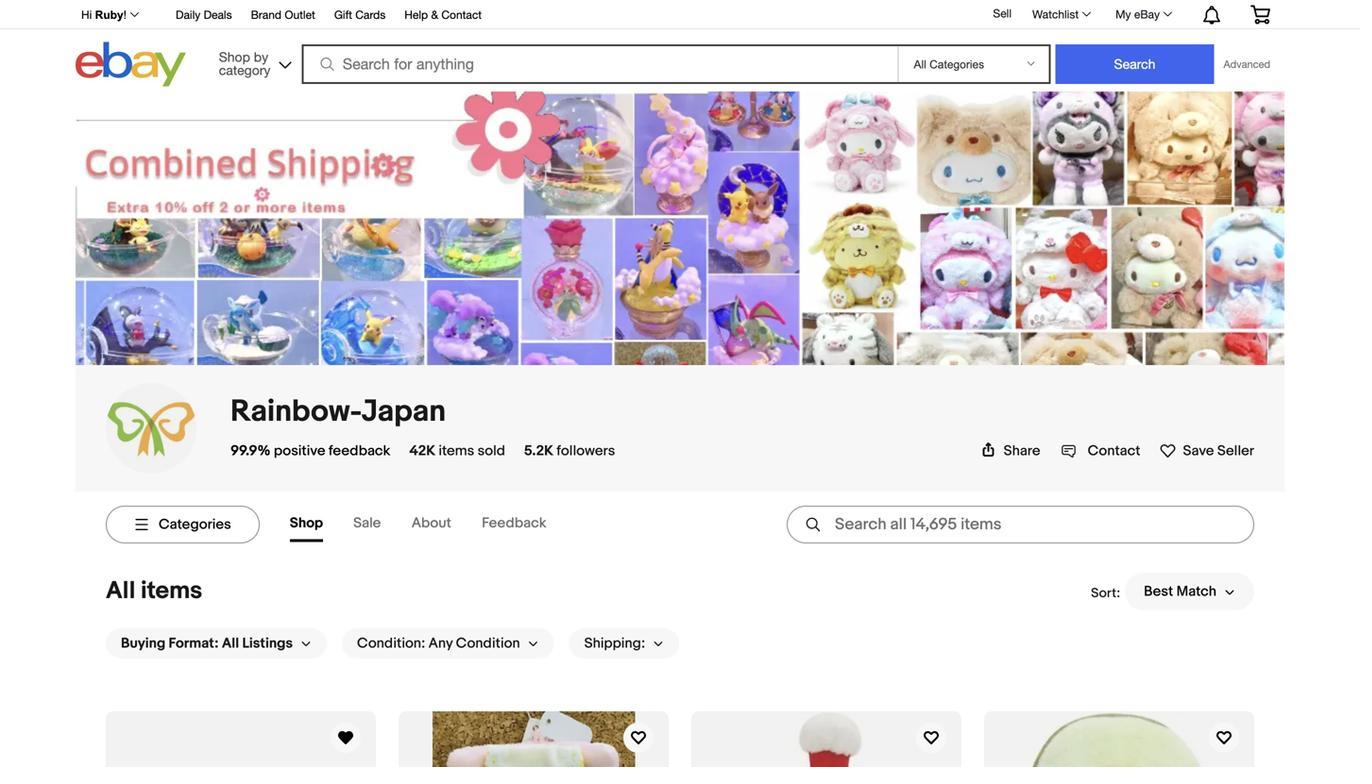 Task type: describe. For each thing, give the bounding box(es) containing it.
ruby
[[95, 9, 123, 21]]

japan
[[362, 394, 446, 431]]

none submit inside shop by category banner
[[1056, 44, 1214, 84]]

sale
[[353, 515, 381, 532]]

42k
[[409, 443, 436, 460]]

shop for shop
[[290, 515, 323, 532]]

rainbow-japan
[[230, 394, 446, 431]]

brand
[[251, 8, 282, 21]]

condition: any condition
[[357, 636, 520, 653]]

best match button
[[1125, 573, 1254, 611]]

format:
[[169, 636, 219, 653]]

daily deals
[[176, 8, 232, 21]]

!
[[123, 9, 127, 21]]

save seller
[[1183, 443, 1254, 460]]

5.2k
[[524, 443, 553, 460]]

hi ruby !
[[81, 9, 127, 21]]

gift
[[334, 8, 352, 21]]

my
[[1116, 8, 1131, 21]]

condition
[[456, 636, 520, 653]]

0 vertical spatial all
[[106, 577, 135, 606]]

99.9%
[[230, 443, 271, 460]]

all inside buying format: all listings popup button
[[222, 636, 239, 653]]

1 horizontal spatial contact
[[1088, 443, 1141, 460]]

my ebay
[[1116, 8, 1160, 21]]

save
[[1183, 443, 1214, 460]]

san-x sumikko gurashi black tapioca palm mini stuffed toy plush food kingdom new : quick view image
[[984, 712, 1254, 768]]

&
[[431, 8, 438, 21]]

watchlist
[[1032, 8, 1079, 21]]

42k items sold
[[409, 443, 505, 460]]

brand outlet link
[[251, 5, 315, 26]]

cards
[[355, 8, 386, 21]]

brand outlet
[[251, 8, 315, 21]]

deals
[[204, 8, 232, 21]]

ebay
[[1134, 8, 1160, 21]]

rainbow japan image
[[106, 383, 196, 474]]

condition:
[[357, 636, 425, 653]]

followers
[[557, 443, 615, 460]]

buying
[[121, 636, 165, 653]]

daily deals link
[[176, 5, 232, 26]]

san-x sumikko gurashi  futon pink / for mini stuffed toy plush doll anime new : quick view image
[[432, 712, 635, 768]]

daily
[[176, 8, 200, 21]]

match
[[1177, 584, 1217, 601]]

categories
[[159, 517, 231, 534]]

share button
[[981, 443, 1041, 460]]

help
[[405, 8, 428, 21]]



Task type: locate. For each thing, give the bounding box(es) containing it.
items right 42k
[[439, 443, 474, 460]]

best match
[[1144, 584, 1217, 601]]

category
[[219, 62, 271, 78]]

all right the format:
[[222, 636, 239, 653]]

tab list
[[290, 508, 577, 543]]

gift cards link
[[334, 5, 386, 26]]

share
[[1004, 443, 1041, 460]]

Search for anything text field
[[305, 46, 894, 82]]

gift cards
[[334, 8, 386, 21]]

contact inside "link"
[[441, 8, 482, 21]]

sort:
[[1091, 586, 1120, 602]]

shipping: button
[[569, 629, 679, 659]]

1 vertical spatial contact
[[1088, 443, 1141, 460]]

0 horizontal spatial all
[[106, 577, 135, 606]]

any
[[429, 636, 453, 653]]

0 horizontal spatial contact
[[441, 8, 482, 21]]

my ebay link
[[1105, 3, 1181, 26]]

buying format: all listings
[[121, 636, 293, 653]]

all up buying
[[106, 577, 135, 606]]

advanced
[[1224, 58, 1270, 70]]

help & contact link
[[405, 5, 482, 26]]

shop by category banner
[[71, 0, 1285, 92]]

all
[[106, 577, 135, 606], [222, 636, 239, 653]]

0 vertical spatial contact
[[441, 8, 482, 21]]

positive
[[274, 443, 325, 460]]

sell link
[[985, 7, 1020, 20]]

1 horizontal spatial shop
[[290, 515, 323, 532]]

about
[[412, 515, 451, 532]]

sell
[[993, 7, 1012, 20]]

save seller button
[[1159, 439, 1254, 460]]

contact link
[[1061, 443, 1141, 460]]

shop by category
[[219, 49, 271, 78]]

feedback
[[482, 515, 547, 532]]

rainbow-
[[230, 394, 362, 431]]

items
[[439, 443, 474, 460], [141, 577, 202, 606]]

watchlist link
[[1022, 3, 1100, 26]]

listings
[[242, 636, 293, 653]]

0 horizontal spatial items
[[141, 577, 202, 606]]

Search all 14,695 items field
[[787, 506, 1254, 544]]

0 horizontal spatial shop
[[219, 49, 250, 65]]

feedback
[[329, 443, 390, 460]]

tab list containing shop
[[290, 508, 577, 543]]

seller
[[1217, 443, 1254, 460]]

contact
[[441, 8, 482, 21], [1088, 443, 1141, 460]]

1 horizontal spatial all
[[222, 636, 239, 653]]

by
[[254, 49, 268, 65]]

0 vertical spatial items
[[439, 443, 474, 460]]

shipping:
[[584, 636, 645, 653]]

shop left by
[[219, 49, 250, 65]]

None submit
[[1056, 44, 1214, 84]]

items for 42k
[[439, 443, 474, 460]]

account navigation
[[71, 0, 1285, 29]]

0 vertical spatial shop
[[219, 49, 250, 65]]

items up the format:
[[141, 577, 202, 606]]

hi
[[81, 9, 92, 21]]

shop for shop by category
[[219, 49, 250, 65]]

rainbow-japan link
[[230, 394, 446, 431]]

contact left save
[[1088, 443, 1141, 460]]

shop by category button
[[210, 42, 295, 83]]

best
[[1144, 584, 1173, 601]]

outlet
[[285, 8, 315, 21]]

shop inside "tab list"
[[290, 515, 323, 532]]

buying format: all listings button
[[106, 629, 327, 659]]

shop left sale
[[290, 515, 323, 532]]

1 horizontal spatial items
[[439, 443, 474, 460]]

advanced link
[[1214, 45, 1280, 83]]

your shopping cart image
[[1250, 5, 1271, 24]]

5.2k followers
[[524, 443, 615, 460]]

san-x sumikko gurashi mini stuffed toy (strawberry christmas) bakery manager new : quick view image
[[691, 712, 962, 768]]

sold
[[478, 443, 505, 460]]

contact right &
[[441, 8, 482, 21]]

1 vertical spatial shop
[[290, 515, 323, 532]]

shop inside shop by category
[[219, 49, 250, 65]]

99.9% positive feedback
[[230, 443, 390, 460]]

1 vertical spatial items
[[141, 577, 202, 606]]

categories button
[[106, 506, 260, 544]]

help & contact
[[405, 8, 482, 21]]

items for all
[[141, 577, 202, 606]]

condition: any condition button
[[342, 629, 554, 659]]

shop
[[219, 49, 250, 65], [290, 515, 323, 532]]

all items
[[106, 577, 202, 606]]

1 vertical spatial all
[[222, 636, 239, 653]]



Task type: vqa. For each thing, say whether or not it's contained in the screenshot.
the bottom Shop
yes



